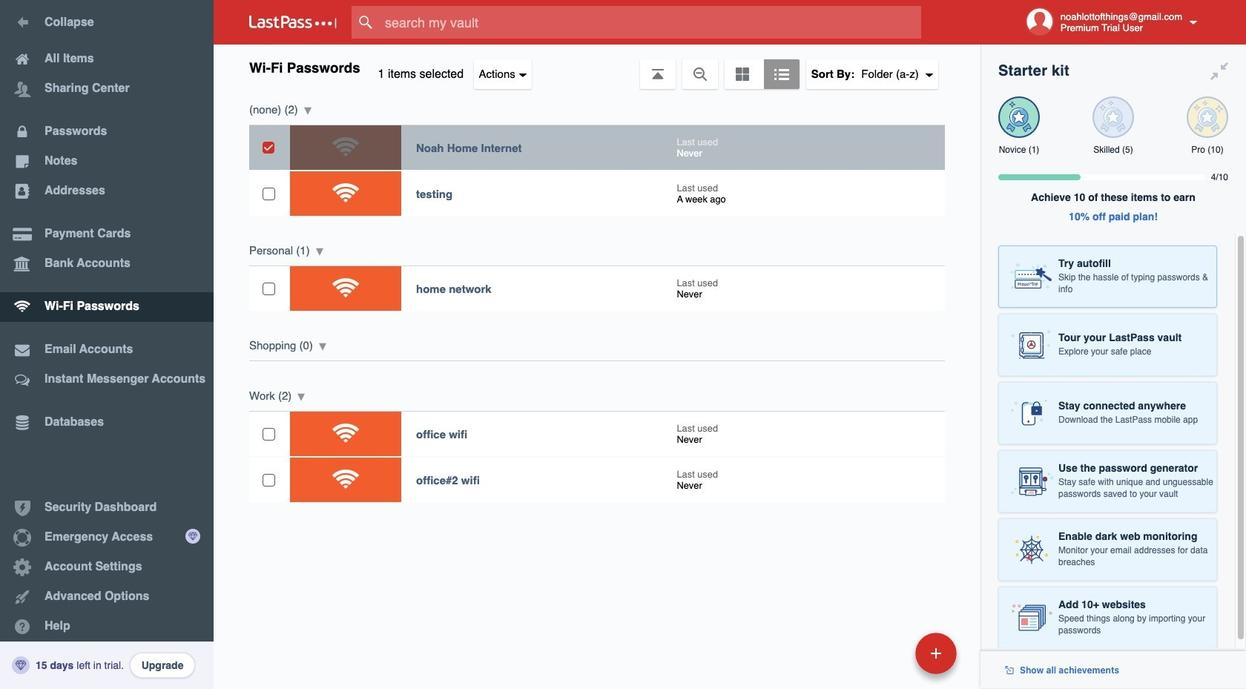 Task type: describe. For each thing, give the bounding box(es) containing it.
search my vault text field
[[352, 6, 945, 39]]

new item navigation
[[814, 628, 966, 689]]

main navigation navigation
[[0, 0, 214, 689]]

new item element
[[814, 632, 962, 674]]

vault options navigation
[[214, 45, 981, 89]]

Search search field
[[352, 6, 945, 39]]



Task type: vqa. For each thing, say whether or not it's contained in the screenshot.
Search search box
yes



Task type: locate. For each thing, give the bounding box(es) containing it.
lastpass image
[[249, 16, 337, 29]]



